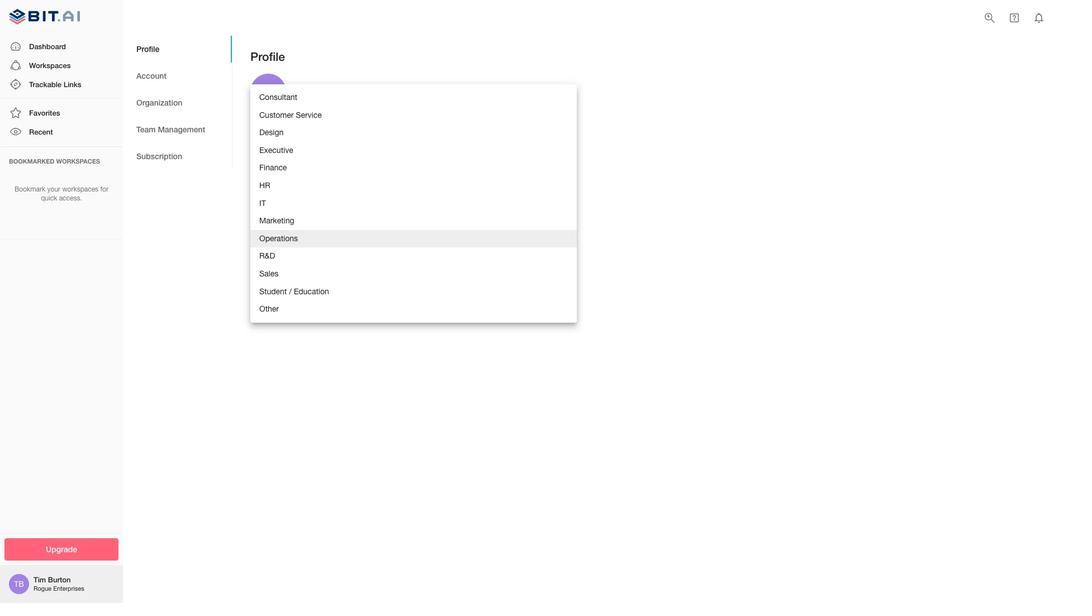 Task type: vqa. For each thing, say whether or not it's contained in the screenshot.
"Password" password field
no



Task type: describe. For each thing, give the bounding box(es) containing it.
student / education option
[[250, 283, 577, 301]]

trackable links button
[[0, 75, 123, 94]]

operations for "operations" dropdown button
[[250, 234, 295, 244]]

trackable links
[[29, 80, 81, 89]]

upgrade button
[[4, 539, 119, 561]]

education
[[294, 287, 329, 296]]

bookmark
[[15, 185, 45, 193]]

account link
[[123, 63, 232, 89]]

marketing
[[259, 216, 294, 225]]

upgrade
[[46, 545, 77, 554]]

save changes button
[[250, 266, 320, 289]]

marketing option
[[250, 213, 577, 230]]

team management
[[136, 125, 205, 134]]

quick
[[41, 195, 57, 203]]

subscription link
[[123, 143, 232, 170]]

workspaces
[[62, 185, 98, 193]]

bookmark your workspaces for quick access.
[[15, 185, 108, 203]]

organization
[[136, 98, 182, 107]]

customer service option
[[250, 107, 577, 124]]

tb button
[[250, 74, 305, 110]]

executive option
[[250, 142, 577, 160]]

CEO text field
[[250, 186, 577, 204]]

student / education
[[259, 287, 329, 296]]

other option
[[250, 301, 577, 319]]

finance option
[[250, 160, 577, 177]]

finance
[[259, 163, 287, 172]]

r&d
[[259, 252, 275, 261]]

workspaces button
[[0, 56, 123, 75]]

/
[[289, 287, 292, 296]]

access.
[[59, 195, 82, 203]]

tim burton rogue enterprises
[[34, 576, 84, 593]]

0 horizontal spatial tb
[[14, 580, 24, 589]]

consultant option
[[250, 89, 577, 107]]

team management link
[[123, 116, 232, 143]]



Task type: locate. For each thing, give the bounding box(es) containing it.
operations option
[[250, 230, 577, 248]]

John text field
[[250, 141, 409, 159]]

0 vertical spatial tb
[[260, 84, 277, 100]]

sales option
[[250, 266, 577, 283]]

profile up the account
[[136, 44, 159, 54]]

dashboard
[[29, 42, 66, 51]]

0 horizontal spatial profile
[[136, 44, 159, 54]]

it option
[[250, 195, 577, 213]]

1 horizontal spatial profile
[[250, 50, 285, 64]]

management
[[158, 125, 205, 134]]

save
[[259, 272, 277, 282]]

workspaces
[[29, 61, 71, 70]]

favorites
[[29, 109, 60, 117]]

account
[[136, 71, 167, 80]]

consultant
[[259, 93, 297, 102]]

bookmarked
[[9, 157, 55, 165]]

recent button
[[0, 123, 123, 142]]

r&d option
[[250, 248, 577, 266]]

for
[[100, 185, 108, 193]]

workspaces
[[56, 157, 100, 165]]

hr option
[[250, 177, 577, 195]]

tb
[[260, 84, 277, 100], [14, 580, 24, 589]]

favorites button
[[0, 104, 123, 123]]

organization link
[[123, 89, 232, 116]]

customer
[[259, 110, 294, 119]]

subscription
[[136, 151, 182, 161]]

operations inside dropdown button
[[250, 234, 295, 244]]

operations button
[[250, 231, 577, 248]]

profile
[[136, 44, 159, 54], [250, 50, 285, 64]]

profile up tb button
[[250, 50, 285, 64]]

operations inside option
[[259, 234, 298, 243]]

tab list containing profile
[[123, 36, 232, 170]]

sales
[[259, 269, 279, 278]]

service
[[296, 110, 322, 119]]

list box containing consultant
[[250, 84, 577, 323]]

1 horizontal spatial tb
[[260, 84, 277, 100]]

recent
[[29, 128, 53, 137]]

profile link
[[123, 36, 232, 63]]

changes
[[279, 272, 311, 282]]

burton
[[48, 576, 71, 585]]

dashboard button
[[0, 37, 123, 56]]

team
[[136, 125, 156, 134]]

tab list
[[123, 36, 232, 170]]

operations down marketing
[[259, 234, 298, 243]]

bookmarked workspaces
[[9, 157, 100, 165]]

enterprises
[[53, 586, 84, 593]]

design option
[[250, 124, 577, 142]]

rogue
[[34, 586, 52, 593]]

tb up customer
[[260, 84, 277, 100]]

tim
[[34, 576, 46, 585]]

1 vertical spatial tb
[[14, 580, 24, 589]]

customer service
[[259, 110, 322, 119]]

it
[[259, 199, 266, 208]]

other
[[259, 305, 279, 314]]

operations
[[250, 234, 295, 244], [259, 234, 298, 243]]

links
[[64, 80, 81, 89]]

save changes
[[259, 272, 311, 282]]

tb inside button
[[260, 84, 277, 100]]

list box
[[250, 84, 577, 323]]

student
[[259, 287, 287, 296]]

1 operations from the left
[[250, 234, 295, 244]]

2 operations from the left
[[259, 234, 298, 243]]

operations up 'r&d'
[[250, 234, 295, 244]]

your
[[47, 185, 60, 193]]

executive
[[259, 146, 293, 155]]

operations for operations option at the top of page
[[259, 234, 298, 243]]

design
[[259, 128, 284, 137]]

tb left the tim
[[14, 580, 24, 589]]

hr
[[259, 181, 270, 190]]

trackable
[[29, 80, 62, 89]]

profile inside tab list
[[136, 44, 159, 54]]



